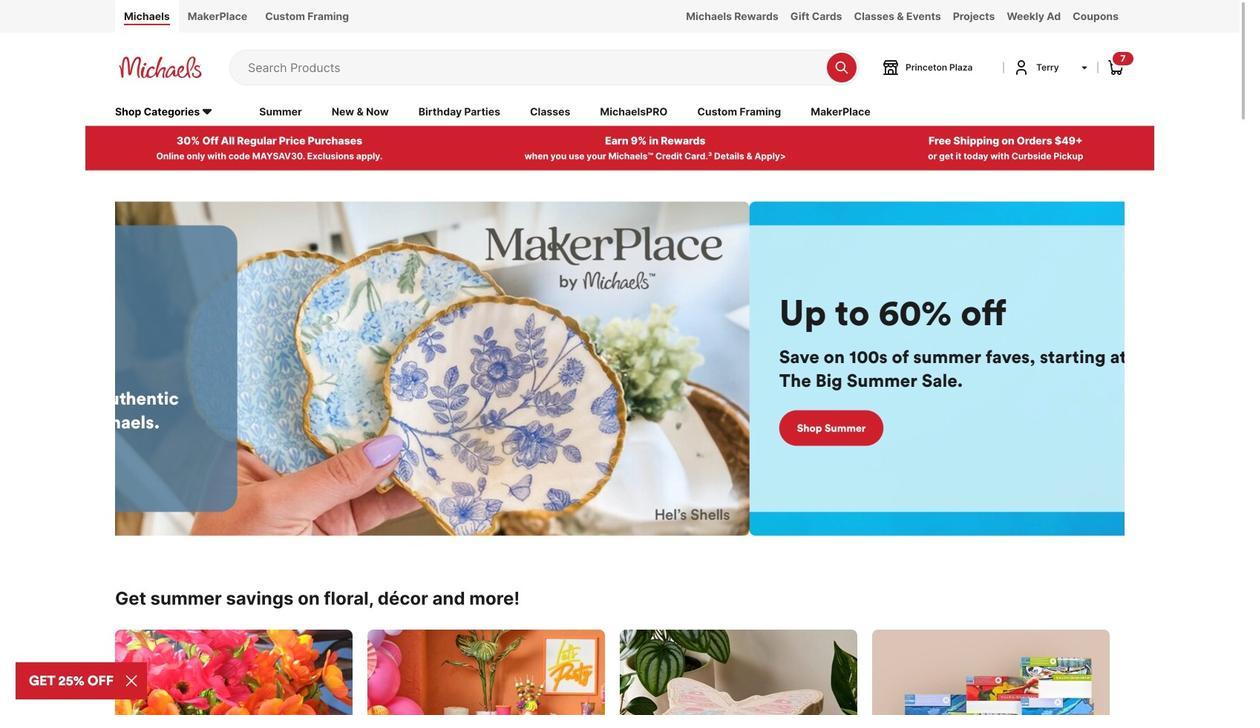 Task type: vqa. For each thing, say whether or not it's contained in the screenshot.
THE BIG SUMMER SALE LOGO WITH POOL ITEMS
yes



Task type: locate. For each thing, give the bounding box(es) containing it.
makerplace by michaels logo with floral shell-shaped dishes image
[[0, 202, 563, 536]]

the big summer sale logo with pool items image
[[563, 202, 1247, 536]]

orange and pink florals image
[[115, 630, 353, 715]]

Search Input field
[[248, 50, 820, 85]]



Task type: describe. For each thing, give the bounding box(es) containing it.
pink and orange themed balloons and party décor image
[[368, 630, 605, 715]]

wood butterfly plant stand image
[[620, 630, 858, 715]]

assorted blank canvases image
[[872, 630, 1110, 715]]

search button image
[[835, 60, 849, 75]]



